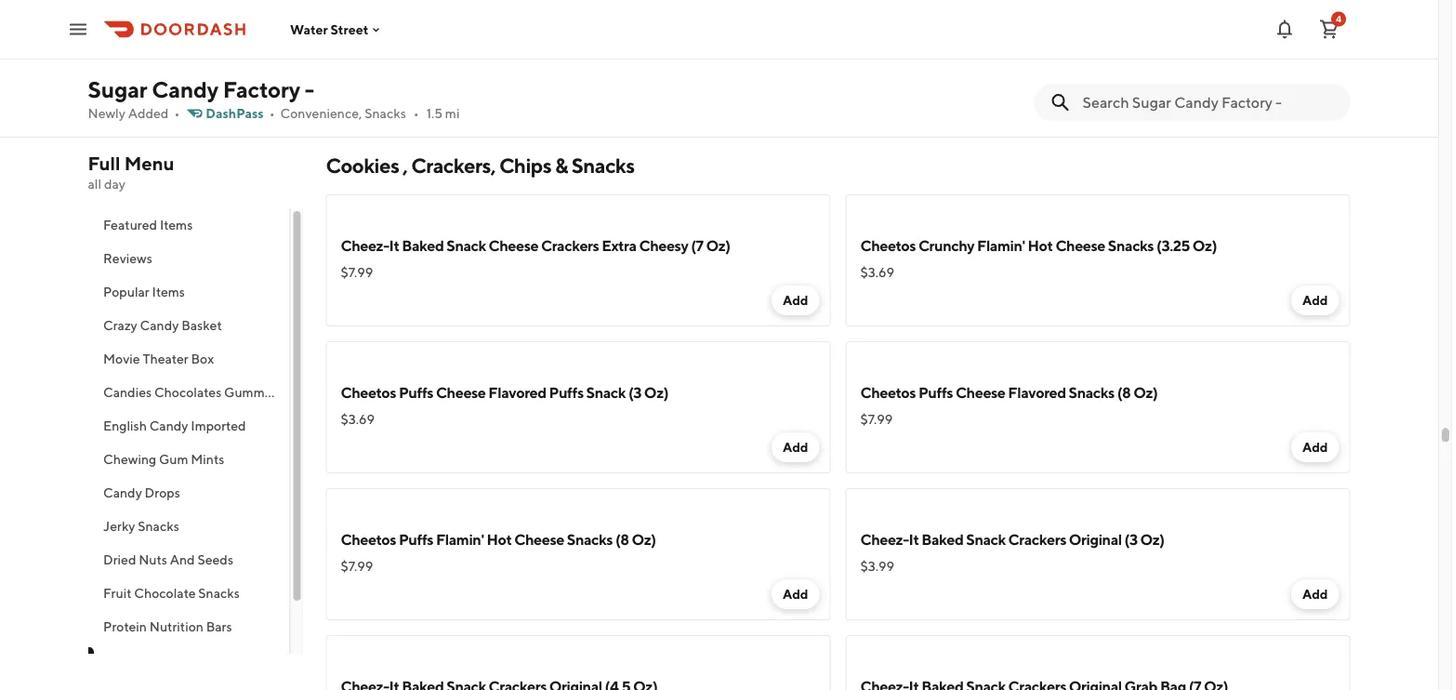 Task type: locate. For each thing, give the bounding box(es) containing it.
hot for puffs
[[487, 531, 512, 548]]

2 flavored from the left
[[1008, 384, 1066, 401]]

baked for crackers
[[922, 531, 964, 548]]

1 vertical spatial snack
[[586, 384, 626, 401]]

flamin'
[[977, 237, 1025, 254], [436, 531, 484, 548]]

items up crazy candy basket
[[152, 284, 185, 299]]

2 horizontal spatial •
[[414, 106, 419, 121]]

0 horizontal spatial hot
[[487, 531, 512, 548]]

0 horizontal spatial $3.69
[[341, 412, 375, 427]]

1 horizontal spatial baked
[[922, 531, 964, 548]]

2
[[715, 25, 723, 42]]

puffs for cheetos puffs cheese flavored puffs snack (3 oz)
[[399, 384, 433, 401]]

$3.69
[[861, 265, 895, 280], [341, 412, 375, 427]]

chips
[[499, 153, 552, 178]]

add
[[783, 292, 809, 308], [1303, 292, 1328, 308], [783, 439, 809, 455], [1303, 439, 1328, 455], [783, 586, 809, 602], [1303, 586, 1328, 602]]

fruit
[[103, 585, 131, 601]]

1 vertical spatial items
[[152, 284, 185, 299]]

1 vertical spatial baked
[[922, 531, 964, 548]]

add button
[[772, 285, 820, 315], [1292, 285, 1340, 315], [772, 432, 820, 462], [1292, 432, 1340, 462], [772, 579, 820, 609], [1292, 579, 1340, 609]]

items inside "button"
[[159, 217, 192, 232]]

1 horizontal spatial flavored
[[1008, 384, 1066, 401]]

add button for cheetos puffs flamin' hot cheese snacks (8 oz)
[[772, 579, 820, 609]]

0 horizontal spatial snack
[[447, 237, 486, 254]]

1 vertical spatial it
[[909, 531, 919, 548]]

0 vertical spatial cheez-
[[341, 237, 389, 254]]

it
[[389, 237, 399, 254], [909, 531, 919, 548]]

crazy candy basket button
[[88, 309, 290, 342]]

add button for cheetos puffs cheese flavored snacks (8 oz)
[[1292, 432, 1340, 462]]

• down factory
[[269, 106, 275, 121]]

goldenberg's original dark chocolate peanut chews bar 2 oz image
[[699, 0, 831, 114]]

1 vertical spatial $3.69
[[341, 412, 375, 427]]

1 horizontal spatial cheez-
[[861, 531, 909, 548]]

dashpass
[[206, 106, 264, 121]]

2 vertical spatial snack
[[966, 531, 1006, 548]]

(3 for snack
[[629, 384, 642, 401]]

it for cheez-it baked snack cheese crackers extra cheesy (7 oz)
[[389, 237, 399, 254]]

1 horizontal spatial it
[[909, 531, 919, 548]]

add for cheetos puffs cheese flavored snacks (8 oz)
[[1303, 439, 1328, 455]]

1 horizontal spatial •
[[269, 106, 275, 121]]

cheez- down cookies at the top of the page
[[341, 237, 389, 254]]

0 vertical spatial (3
[[629, 384, 642, 401]]

newly
[[88, 106, 125, 121]]

peanut
[[592, 25, 640, 42]]

0 vertical spatial snack
[[447, 237, 486, 254]]

jerky snacks
[[103, 518, 179, 534]]

candy for crazy
[[140, 318, 178, 333]]

• left 1.5
[[414, 106, 419, 121]]

oz) for cheetos puffs cheese flavored puffs snack (3 oz)
[[644, 384, 669, 401]]

$3.69 for cheetos crunchy flamin' hot cheese snacks (3.25 oz)
[[861, 265, 895, 280]]

0 vertical spatial crackers
[[541, 237, 599, 254]]

items up reviews button
[[159, 217, 192, 232]]

cheetos for cheetos puffs flamin' hot cheese snacks (8 oz)
[[341, 531, 396, 548]]

2 vertical spatial $7.99
[[341, 558, 373, 574]]

1 horizontal spatial flamin'
[[977, 237, 1025, 254]]

hot
[[1028, 237, 1053, 254], [487, 531, 512, 548]]

1 vertical spatial crackers
[[1009, 531, 1067, 548]]

sugar
[[88, 76, 147, 102]]

0 horizontal spatial it
[[389, 237, 399, 254]]

-
[[305, 76, 314, 102]]

dark
[[488, 25, 519, 42]]

add button for cheez-it baked snack crackers original (3 oz)
[[1292, 579, 1340, 609]]

4 items, open order cart image
[[1319, 18, 1341, 40]]

movie theater box button
[[88, 342, 290, 376]]

cheetos puffs cheese flavored puffs snack (3 oz)
[[341, 384, 669, 401]]

1 horizontal spatial $3.69
[[861, 265, 895, 280]]

0 horizontal spatial flavored
[[489, 384, 547, 401]]

0 vertical spatial flamin'
[[977, 237, 1025, 254]]

• right added
[[174, 106, 180, 121]]

gummies
[[224, 385, 280, 400]]

all
[[88, 176, 101, 192]]

chocolate right "dark"
[[522, 25, 590, 42]]

oz) for cheetos crunchy flamin' hot cheese snacks (3.25 oz)
[[1193, 237, 1217, 254]]

jerky snacks button
[[88, 510, 290, 543]]

added
[[128, 106, 169, 121]]

baked
[[402, 237, 444, 254], [922, 531, 964, 548]]

nuts
[[138, 552, 167, 567]]

candy up added
[[152, 76, 219, 102]]

it for cheez-it baked snack crackers original (3 oz)
[[909, 531, 919, 548]]

items
[[159, 217, 192, 232], [152, 284, 185, 299]]

add for cheetos crunchy flamin' hot cheese snacks (3.25 oz)
[[1303, 292, 1328, 308]]

snack
[[447, 237, 486, 254], [586, 384, 626, 401], [966, 531, 1006, 548]]

0 vertical spatial $3.69
[[861, 265, 895, 280]]

full menu all day
[[88, 153, 174, 192]]

1 vertical spatial cheez-
[[861, 531, 909, 548]]

1 vertical spatial flamin'
[[436, 531, 484, 548]]

popular items button
[[88, 275, 290, 309]]

flavored for snacks
[[1008, 384, 1066, 401]]

candy inside button
[[140, 318, 178, 333]]

dried nuts and seeds button
[[88, 543, 290, 577]]

water street
[[290, 22, 369, 37]]

add for cheetos puffs cheese flavored puffs snack (3 oz)
[[783, 439, 809, 455]]

0 vertical spatial (8
[[1118, 384, 1131, 401]]

snack for cheez-it baked snack crackers original (3 oz)
[[966, 531, 1006, 548]]

0 vertical spatial it
[[389, 237, 399, 254]]

0 vertical spatial baked
[[402, 237, 444, 254]]

items for popular items
[[152, 284, 185, 299]]

candy for english
[[149, 418, 188, 433]]

0 horizontal spatial baked
[[402, 237, 444, 254]]

0 horizontal spatial chocolate
[[134, 585, 195, 601]]

0 vertical spatial chocolate
[[522, 25, 590, 42]]

0 horizontal spatial •
[[174, 106, 180, 121]]

crazy candy basket
[[103, 318, 222, 333]]

crackers,
[[411, 153, 496, 178]]

0 horizontal spatial crackers
[[541, 237, 599, 254]]

crackers
[[541, 237, 599, 254], [1009, 531, 1067, 548]]

1 horizontal spatial (3
[[1125, 531, 1138, 548]]

1 vertical spatial (8
[[616, 531, 629, 548]]

cheesy
[[639, 237, 688, 254]]

oz)
[[706, 237, 731, 254], [1193, 237, 1217, 254], [644, 384, 669, 401], [1134, 384, 1158, 401], [632, 531, 656, 548], [1141, 531, 1165, 548]]

0 vertical spatial $7.99
[[341, 265, 373, 280]]

4
[[1336, 13, 1342, 24]]

english
[[103, 418, 146, 433]]

candies
[[103, 385, 151, 400]]

chews
[[642, 25, 687, 42]]

cheez- for cheez-it baked snack cheese crackers extra cheesy (7 oz)
[[341, 237, 389, 254]]

candy up movie theater box
[[140, 318, 178, 333]]

convenience,
[[280, 106, 362, 121]]

reviews button
[[88, 242, 290, 275]]

candy up gum
[[149, 418, 188, 433]]

1 flavored from the left
[[489, 384, 547, 401]]

cheetos for cheetos puffs cheese flavored puffs snack (3 oz)
[[341, 384, 396, 401]]

chocolate inside button
[[134, 585, 195, 601]]

1 vertical spatial chocolate
[[134, 585, 195, 601]]

0 horizontal spatial flamin'
[[436, 531, 484, 548]]

1 vertical spatial (3
[[1125, 531, 1138, 548]]

chocolate
[[522, 25, 590, 42], [134, 585, 195, 601]]

and
[[169, 552, 194, 567]]

chocolate up protein nutrition bars
[[134, 585, 195, 601]]

1 • from the left
[[174, 106, 180, 121]]

open menu image
[[67, 18, 89, 40]]

cheese
[[489, 237, 539, 254], [1056, 237, 1106, 254], [436, 384, 486, 401], [956, 384, 1006, 401], [515, 531, 564, 548]]

cheez- for cheez-it baked snack crackers original (3 oz)
[[861, 531, 909, 548]]

1 horizontal spatial chocolate
[[522, 25, 590, 42]]

cheetos for cheetos puffs cheese flavored snacks (8 oz)
[[861, 384, 916, 401]]

(7
[[691, 237, 704, 254]]

items inside button
[[152, 284, 185, 299]]

0 horizontal spatial (8
[[616, 531, 629, 548]]

Item Search search field
[[1083, 92, 1336, 113]]

full
[[88, 153, 121, 174]]

cheetos crunchy flamin' hot cheese snacks (3.25 oz)
[[861, 237, 1217, 254]]

(3.25
[[1157, 237, 1190, 254]]

menu
[[124, 153, 174, 174]]

candy drops
[[103, 485, 180, 500]]

add for cheez-it baked snack cheese crackers extra cheesy (7 oz)
[[783, 292, 809, 308]]

candy for sugar
[[152, 76, 219, 102]]

1 horizontal spatial hot
[[1028, 237, 1053, 254]]

0 horizontal spatial (3
[[629, 384, 642, 401]]

snack for cheez-it baked snack cheese crackers extra cheesy (7 oz)
[[447, 237, 486, 254]]

chewing
[[103, 451, 156, 467]]

0 horizontal spatial cheez-
[[341, 237, 389, 254]]

flamin' for puffs
[[436, 531, 484, 548]]

0 vertical spatial items
[[159, 217, 192, 232]]

original
[[432, 25, 485, 42], [1069, 531, 1122, 548]]

featured items
[[103, 217, 192, 232]]

goldenberg's
[[341, 25, 430, 42]]

sugar candy factory -
[[88, 76, 314, 102]]

gum
[[158, 451, 188, 467]]

1 vertical spatial original
[[1069, 531, 1122, 548]]

1 vertical spatial $7.99
[[861, 412, 893, 427]]

hot for crunchy
[[1028, 237, 1053, 254]]

0 vertical spatial hot
[[1028, 237, 1053, 254]]

cheez- up $3.99
[[861, 531, 909, 548]]

candy
[[152, 76, 219, 102], [140, 318, 178, 333], [149, 418, 188, 433], [103, 485, 142, 500]]

baked for cheese
[[402, 237, 444, 254]]

1 vertical spatial hot
[[487, 531, 512, 548]]

0 vertical spatial original
[[432, 25, 485, 42]]

3 • from the left
[[414, 106, 419, 121]]

2 horizontal spatial snack
[[966, 531, 1006, 548]]

chewing gum mints
[[103, 451, 224, 467]]

puffs for cheetos puffs cheese flavored snacks (8 oz)
[[919, 384, 953, 401]]



Task type: vqa. For each thing, say whether or not it's contained in the screenshot.


Task type: describe. For each thing, give the bounding box(es) containing it.
factory
[[223, 76, 300, 102]]

mints
[[190, 451, 224, 467]]

popular
[[103, 284, 149, 299]]

featured
[[103, 217, 157, 232]]

items for featured items
[[159, 217, 192, 232]]

dried nuts and seeds
[[103, 552, 233, 567]]

imported
[[190, 418, 246, 433]]

reviews
[[103, 251, 152, 266]]

2 • from the left
[[269, 106, 275, 121]]

goldenberg's original dark chocolate peanut chews bar 2 oz
[[341, 25, 741, 42]]

newly added •
[[88, 106, 180, 121]]

cheese for puffs
[[515, 531, 564, 548]]

cheetos for cheetos crunchy flamin' hot cheese snacks (3.25 oz)
[[861, 237, 916, 254]]

popular items
[[103, 284, 185, 299]]

$3.69 for cheetos puffs cheese flavored puffs snack (3 oz)
[[341, 412, 375, 427]]

dried
[[103, 552, 136, 567]]

movie theater box
[[103, 351, 214, 366]]

dashpass •
[[206, 106, 275, 121]]

1 horizontal spatial snack
[[586, 384, 626, 401]]

protein nutrition bars
[[103, 619, 232, 634]]

theater
[[142, 351, 188, 366]]

english candy imported button
[[88, 409, 290, 443]]

crunchy
[[919, 237, 975, 254]]

puffs for cheetos puffs flamin' hot cheese snacks (8 oz)
[[399, 531, 433, 548]]

• for convenience, snacks • 1.5 mi
[[414, 106, 419, 121]]

add for cheez-it baked snack crackers original (3 oz)
[[1303, 586, 1328, 602]]

protein
[[103, 619, 146, 634]]

street
[[331, 22, 369, 37]]

add for cheetos puffs flamin' hot cheese snacks (8 oz)
[[783, 586, 809, 602]]

convenience, snacks • 1.5 mi
[[280, 106, 460, 121]]

• for newly added •
[[174, 106, 180, 121]]

&
[[555, 153, 568, 178]]

$7.99 for cheetos puffs flamin' hot cheese snacks (8 oz)
[[341, 558, 373, 574]]

bar
[[690, 25, 712, 42]]

flavored for puffs
[[489, 384, 547, 401]]

cheese for it
[[489, 237, 539, 254]]

flamin' for crunchy
[[977, 237, 1025, 254]]

candies chocolates gummies button
[[88, 376, 290, 409]]

oz
[[726, 25, 741, 42]]

oz) for cheez-it baked snack crackers original (3 oz)
[[1141, 531, 1165, 548]]

candy up 'jerky'
[[103, 485, 142, 500]]

cookies , crackers, chips  & snacks
[[326, 153, 635, 178]]

cheez-it baked snack cheese crackers extra cheesy (7 oz)
[[341, 237, 731, 254]]

drops
[[144, 485, 180, 500]]

chewing gum mints button
[[88, 443, 290, 476]]

4 button
[[1311, 11, 1348, 48]]

$7.99 for cheetos puffs cheese flavored snacks (8 oz)
[[861, 412, 893, 427]]

fruit chocolate snacks
[[103, 585, 239, 601]]

protein nutrition bars button
[[88, 610, 290, 644]]

cheetos puffs cheese flavored snacks (8 oz)
[[861, 384, 1158, 401]]

seeds
[[197, 552, 233, 567]]

candies chocolates gummies
[[103, 385, 280, 400]]

cheese for crunchy
[[1056, 237, 1106, 254]]

cheez-it baked snack crackers original (3 oz)
[[861, 531, 1165, 548]]

featured items button
[[88, 208, 290, 242]]

chocolates
[[154, 385, 221, 400]]

$2.99
[[341, 53, 375, 68]]

add button for cheetos crunchy flamin' hot cheese snacks (3.25 oz)
[[1292, 285, 1340, 315]]

$3.99
[[861, 558, 895, 574]]

0 horizontal spatial original
[[432, 25, 485, 42]]

bars
[[206, 619, 232, 634]]

movie
[[103, 351, 140, 366]]

water
[[290, 22, 328, 37]]

day
[[104, 176, 126, 192]]

candy drops button
[[88, 476, 290, 510]]

mi
[[445, 106, 460, 121]]

basket
[[181, 318, 222, 333]]

cheetos puffs flamin' hot cheese snacks (8 oz)
[[341, 531, 656, 548]]

water street button
[[290, 22, 383, 37]]

add button for cheez-it baked snack cheese crackers extra cheesy (7 oz)
[[772, 285, 820, 315]]

fruit chocolate snacks button
[[88, 577, 290, 610]]

cookies
[[326, 153, 399, 178]]

crazy
[[103, 318, 137, 333]]

english candy imported
[[103, 418, 246, 433]]

jerky
[[103, 518, 135, 534]]

1 horizontal spatial crackers
[[1009, 531, 1067, 548]]

notification bell image
[[1274, 18, 1296, 40]]

extra
[[602, 237, 637, 254]]

add button for cheetos puffs cheese flavored puffs snack (3 oz)
[[772, 432, 820, 462]]

1.5
[[427, 106, 443, 121]]

box
[[191, 351, 214, 366]]

(3 for original
[[1125, 531, 1138, 548]]

1 horizontal spatial original
[[1069, 531, 1122, 548]]

1 horizontal spatial (8
[[1118, 384, 1131, 401]]

oz) for cheetos puffs flamin' hot cheese snacks (8 oz)
[[632, 531, 656, 548]]

,
[[403, 153, 408, 178]]

nutrition
[[149, 619, 203, 634]]

$7.99 for cheez-it baked snack cheese crackers extra cheesy (7 oz)
[[341, 265, 373, 280]]



